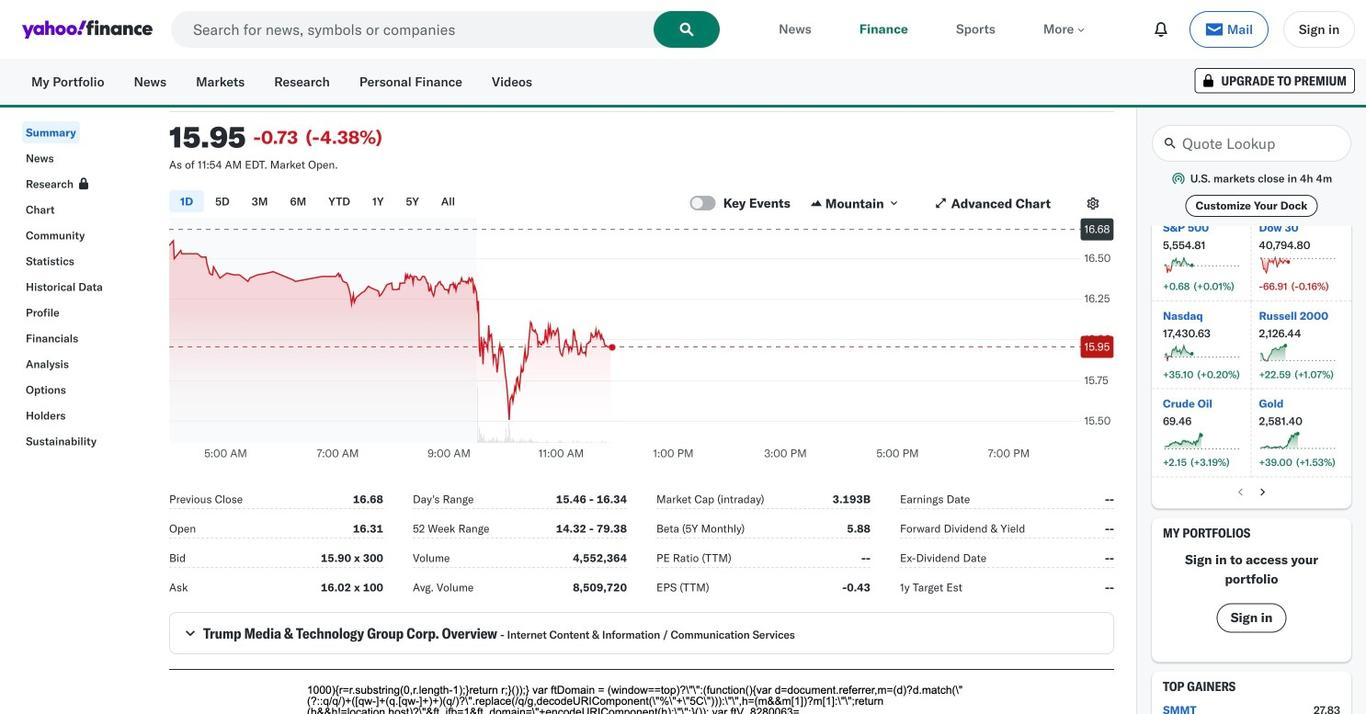Task type: describe. For each thing, give the bounding box(es) containing it.
2 tab list from the left
[[1163, 188, 1366, 212]]



Task type: vqa. For each thing, say whether or not it's contained in the screenshot.
prev ICON
yes



Task type: locate. For each thing, give the bounding box(es) containing it.
None search field
[[171, 11, 720, 48]]

tab list
[[169, 188, 690, 218], [1163, 188, 1366, 212]]

Quote Lookup text field
[[1152, 125, 1352, 162]]

search image
[[680, 22, 694, 37]]

advertisement element
[[307, 685, 977, 715]]

0 horizontal spatial tab list
[[169, 188, 690, 218]]

djt navigation menubar menu bar
[[0, 118, 147, 452]]

toolbar
[[1146, 11, 1355, 48]]

1 tab list from the left
[[169, 188, 690, 218]]

prev image
[[1234, 485, 1248, 500]]

None search field
[[1152, 125, 1352, 162]]

1 horizontal spatial tab list
[[1163, 188, 1366, 212]]

None checkbox
[[690, 196, 716, 211]]

Search for news, symbols or companies text field
[[171, 11, 720, 48]]



